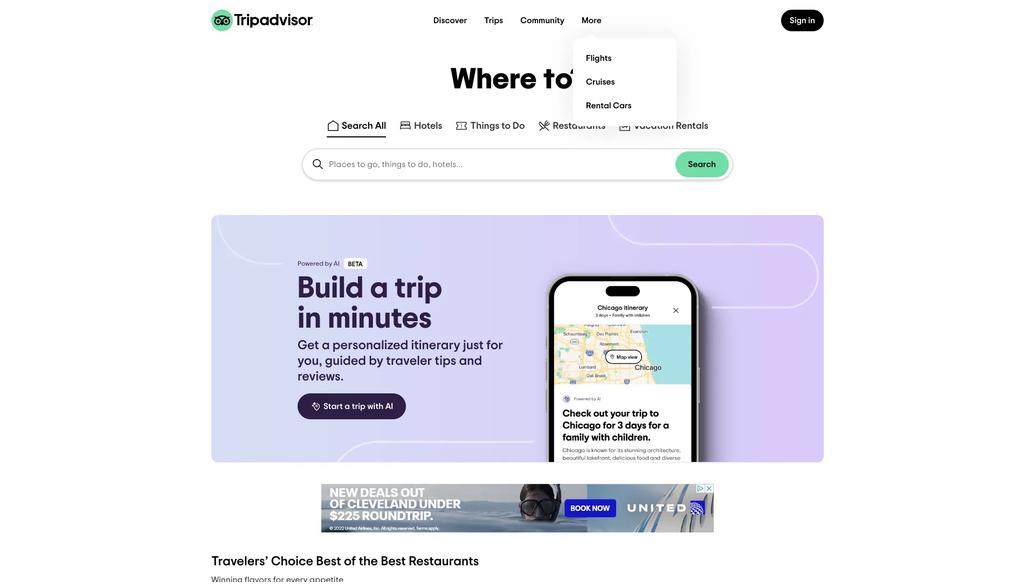 Task type: describe. For each thing, give the bounding box(es) containing it.
more
[[582, 16, 602, 25]]

for
[[487, 339, 503, 352]]

2 best from the left
[[381, 556, 406, 569]]

cruises
[[586, 77, 615, 86]]

rental cars
[[586, 101, 632, 110]]

do
[[513, 121, 525, 131]]

get
[[298, 339, 319, 352]]

things to do link
[[456, 119, 525, 132]]

beta
[[348, 261, 363, 268]]

hotels link
[[399, 119, 443, 132]]

tips
[[435, 355, 457, 368]]

restaurants button
[[536, 117, 608, 138]]

vacation
[[634, 121, 674, 131]]

traveler
[[386, 355, 432, 368]]

1 vertical spatial restaurants
[[409, 556, 479, 569]]

discover button
[[425, 10, 476, 31]]

restaurants inside button
[[553, 121, 606, 131]]

vacation rentals link
[[619, 119, 709, 132]]

tripadvisor image
[[211, 10, 313, 31]]

more button
[[573, 10, 611, 31]]

Search search field
[[303, 149, 733, 180]]

ai inside start a trip with ai button
[[386, 402, 393, 411]]

community
[[521, 16, 565, 25]]

tab list containing search all
[[0, 115, 1036, 140]]

sign in link
[[782, 10, 824, 31]]

all
[[375, 121, 386, 131]]

0 horizontal spatial a
[[322, 339, 330, 352]]

with
[[368, 402, 384, 411]]

hotels
[[414, 121, 443, 131]]

search all button
[[325, 117, 389, 138]]

rental cars link
[[582, 94, 668, 118]]

search image
[[312, 158, 325, 171]]

search for search
[[689, 160, 716, 169]]

by inside build a trip in minutes get a personalized itinerary just for you, guided by traveler tips and reviews.
[[369, 355, 384, 368]]

itinerary
[[411, 339, 461, 352]]

of
[[344, 556, 356, 569]]

things
[[471, 121, 500, 131]]

trip for minutes
[[395, 274, 442, 304]]

powered
[[298, 261, 324, 267]]

cars
[[613, 101, 632, 110]]

choice
[[271, 556, 314, 569]]

0 vertical spatial in
[[809, 16, 816, 25]]

start a trip with ai button
[[298, 394, 406, 420]]

rentals
[[676, 121, 709, 131]]

just
[[463, 339, 484, 352]]

flights link
[[582, 46, 668, 70]]

0 vertical spatial by
[[325, 261, 332, 267]]

advertisement region
[[322, 484, 714, 533]]

vacation rentals button
[[617, 117, 711, 138]]

travelers' choice best of the best restaurants
[[211, 556, 479, 569]]

discover
[[434, 16, 467, 25]]



Task type: vqa. For each thing, say whether or not it's contained in the screenshot.
Search search field containing Search
yes



Task type: locate. For each thing, give the bounding box(es) containing it.
ai left beta
[[334, 261, 340, 267]]

2 horizontal spatial a
[[370, 274, 389, 304]]

best right the
[[381, 556, 406, 569]]

a right build
[[370, 274, 389, 304]]

0 vertical spatial ai
[[334, 261, 340, 267]]

by
[[325, 261, 332, 267], [369, 355, 384, 368]]

guided
[[325, 355, 366, 368]]

0 horizontal spatial restaurants
[[409, 556, 479, 569]]

build a trip in minutes get a personalized itinerary just for you, guided by traveler tips and reviews.
[[298, 274, 503, 384]]

a inside button
[[345, 402, 350, 411]]

0 horizontal spatial best
[[316, 556, 341, 569]]

trip inside build a trip in minutes get a personalized itinerary just for you, guided by traveler tips and reviews.
[[395, 274, 442, 304]]

by right powered
[[325, 261, 332, 267]]

in inside build a trip in minutes get a personalized itinerary just for you, guided by traveler tips and reviews.
[[298, 304, 322, 334]]

menu
[[573, 38, 677, 126]]

search all
[[342, 121, 386, 131]]

search
[[342, 121, 373, 131], [689, 160, 716, 169]]

ai
[[334, 261, 340, 267], [386, 402, 393, 411]]

trips
[[485, 16, 504, 25]]

community button
[[512, 10, 573, 31]]

start a trip with ai
[[324, 402, 393, 411]]

0 horizontal spatial ai
[[334, 261, 340, 267]]

to?
[[544, 65, 585, 94]]

1 vertical spatial by
[[369, 355, 384, 368]]

1 horizontal spatial by
[[369, 355, 384, 368]]

sign
[[790, 16, 807, 25]]

0 horizontal spatial by
[[325, 261, 332, 267]]

reviews.
[[298, 371, 344, 384]]

to
[[502, 121, 511, 131]]

cruises link
[[582, 70, 668, 94]]

0 vertical spatial a
[[370, 274, 389, 304]]

2 vertical spatial a
[[345, 402, 350, 411]]

restaurants link
[[538, 119, 606, 132]]

1 horizontal spatial ai
[[386, 402, 393, 411]]

in right sign
[[809, 16, 816, 25]]

trip for ai
[[352, 402, 366, 411]]

by down the personalized
[[369, 355, 384, 368]]

in up the get
[[298, 304, 322, 334]]

sign in
[[790, 16, 816, 25]]

build
[[298, 274, 364, 304]]

best left of
[[316, 556, 341, 569]]

the
[[359, 556, 378, 569]]

0 vertical spatial restaurants
[[553, 121, 606, 131]]

search inside button
[[342, 121, 373, 131]]

rental
[[586, 101, 612, 110]]

Search search field
[[329, 160, 676, 169]]

0 vertical spatial search
[[342, 121, 373, 131]]

1 vertical spatial in
[[298, 304, 322, 334]]

things to do button
[[453, 117, 527, 138]]

1 best from the left
[[316, 556, 341, 569]]

a right the get
[[322, 339, 330, 352]]

start
[[324, 402, 343, 411]]

1 vertical spatial trip
[[352, 402, 366, 411]]

trip inside button
[[352, 402, 366, 411]]

vacation rentals
[[634, 121, 709, 131]]

1 horizontal spatial trip
[[395, 274, 442, 304]]

1 vertical spatial ai
[[386, 402, 393, 411]]

ai right with
[[386, 402, 393, 411]]

a
[[370, 274, 389, 304], [322, 339, 330, 352], [345, 402, 350, 411]]

trip
[[395, 274, 442, 304], [352, 402, 366, 411]]

things to do
[[471, 121, 525, 131]]

personalized
[[333, 339, 409, 352]]

tab list
[[0, 115, 1036, 140]]

0 horizontal spatial trip
[[352, 402, 366, 411]]

search left all
[[342, 121, 373, 131]]

trips button
[[476, 10, 512, 31]]

search down rentals on the top right
[[689, 160, 716, 169]]

1 horizontal spatial search
[[689, 160, 716, 169]]

restaurants
[[553, 121, 606, 131], [409, 556, 479, 569]]

search button
[[676, 152, 729, 177]]

search for search all
[[342, 121, 373, 131]]

and
[[459, 355, 482, 368]]

1 horizontal spatial a
[[345, 402, 350, 411]]

1 horizontal spatial best
[[381, 556, 406, 569]]

where
[[451, 65, 538, 94]]

menu containing flights
[[573, 38, 677, 126]]

1 vertical spatial search
[[689, 160, 716, 169]]

1 horizontal spatial restaurants
[[553, 121, 606, 131]]

0 vertical spatial trip
[[395, 274, 442, 304]]

search inside button
[[689, 160, 716, 169]]

travelers'
[[211, 556, 268, 569]]

you,
[[298, 355, 322, 368]]

hotels button
[[397, 117, 445, 138]]

a right start
[[345, 402, 350, 411]]

minutes
[[328, 304, 432, 334]]

a for start
[[345, 402, 350, 411]]

0 horizontal spatial search
[[342, 121, 373, 131]]

best
[[316, 556, 341, 569], [381, 556, 406, 569]]

powered by ai
[[298, 261, 340, 267]]

in
[[809, 16, 816, 25], [298, 304, 322, 334]]

where to?
[[451, 65, 585, 94]]

a for build
[[370, 274, 389, 304]]

0 horizontal spatial in
[[298, 304, 322, 334]]

1 vertical spatial a
[[322, 339, 330, 352]]

1 horizontal spatial in
[[809, 16, 816, 25]]

flights
[[586, 54, 612, 62]]



